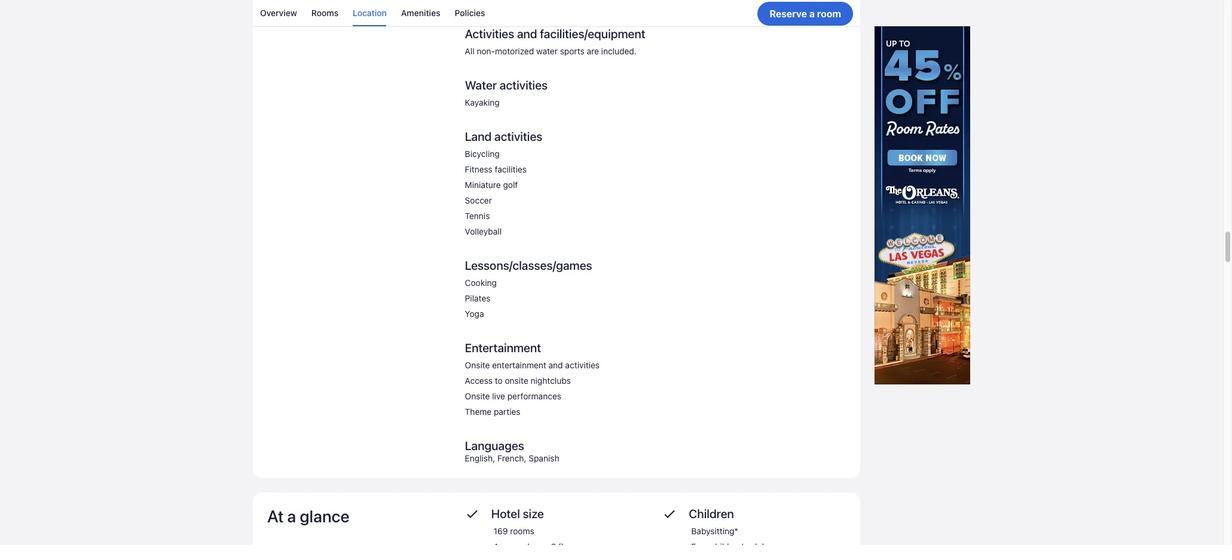 Task type: locate. For each thing, give the bounding box(es) containing it.
volleyball
[[465, 227, 502, 237]]

location link
[[353, 0, 387, 26]]

onsite up access
[[465, 361, 490, 371]]

soccer
[[465, 196, 492, 206]]

entertainment
[[465, 342, 541, 355]]

list
[[253, 0, 860, 26]]

policies link
[[455, 0, 485, 26]]

0 vertical spatial and
[[517, 27, 537, 41]]

1 horizontal spatial a
[[809, 8, 815, 19]]

onsite
[[465, 361, 490, 371], [465, 392, 490, 402]]

activities down motorized
[[500, 79, 548, 92]]

and inside entertainment onsite entertainment and activities access to onsite nightclubs onsite live performances theme parties
[[549, 361, 563, 371]]

1 onsite from the top
[[465, 361, 490, 371]]

lessons/classes/games cooking pilates yoga
[[465, 259, 592, 319]]

live
[[492, 392, 505, 402]]

a for glance
[[287, 507, 296, 527]]

hotel
[[491, 508, 520, 522]]

theme
[[465, 407, 492, 418]]

non-
[[477, 46, 495, 56]]

and up motorized
[[517, 27, 537, 41]]

activities up facilities
[[494, 130, 543, 144]]

a left room
[[809, 8, 815, 19]]

and up nightclubs
[[549, 361, 563, 371]]

2 vertical spatial activities
[[565, 361, 600, 371]]

land activities bicycling fitness facilities miniature golf soccer tennis volleyball
[[465, 130, 543, 237]]

performances
[[507, 392, 561, 402]]

miniature
[[465, 180, 501, 190]]

1 vertical spatial and
[[549, 361, 563, 371]]

yoga
[[465, 309, 484, 319]]

kayaking
[[465, 98, 500, 108]]

fitness
[[465, 165, 493, 175]]

activities
[[500, 79, 548, 92], [494, 130, 543, 144], [565, 361, 600, 371]]

1 vertical spatial activities
[[494, 130, 543, 144]]

activities up nightclubs
[[565, 361, 600, 371]]

onsite up theme
[[465, 392, 490, 402]]

169 rooms
[[494, 527, 534, 537]]

0 vertical spatial a
[[809, 8, 815, 19]]

reserve a room button
[[758, 1, 853, 25]]

reserve
[[770, 8, 807, 19]]

a inside button
[[809, 8, 815, 19]]

overview link
[[260, 0, 297, 26]]

0 horizontal spatial a
[[287, 507, 296, 527]]

a
[[809, 8, 815, 19], [287, 507, 296, 527]]

activities inside land activities bicycling fitness facilities miniature golf soccer tennis volleyball
[[494, 130, 543, 144]]

0 vertical spatial activities
[[500, 79, 548, 92]]

access
[[465, 376, 493, 386]]

activities inside "water activities kayaking"
[[500, 79, 548, 92]]

pilates
[[465, 294, 491, 304]]

a right at
[[287, 507, 296, 527]]

hotel size
[[491, 508, 544, 522]]

0 horizontal spatial and
[[517, 27, 537, 41]]

1 vertical spatial onsite
[[465, 392, 490, 402]]

and
[[517, 27, 537, 41], [549, 361, 563, 371]]

activities inside entertainment onsite entertainment and activities access to onsite nightclubs onsite live performances theme parties
[[565, 361, 600, 371]]

facilities/equipment
[[540, 27, 646, 41]]

amenities
[[401, 8, 440, 18]]

size
[[523, 508, 544, 522]]

1 horizontal spatial and
[[549, 361, 563, 371]]

nightclubs
[[531, 376, 571, 386]]

onsite
[[505, 376, 528, 386]]

1 vertical spatial a
[[287, 507, 296, 527]]

activities and facilities/equipment all non-motorized water sports are included.
[[465, 27, 646, 56]]

0 vertical spatial onsite
[[465, 361, 490, 371]]

water
[[465, 79, 497, 92]]



Task type: describe. For each thing, give the bounding box(es) containing it.
facilities
[[495, 165, 527, 175]]

at a glance
[[267, 507, 350, 527]]

activities for land activities
[[494, 130, 543, 144]]

policies
[[455, 8, 485, 18]]

french,
[[497, 454, 526, 464]]

list containing overview
[[253, 0, 860, 26]]

sports
[[560, 46, 585, 56]]

land
[[465, 130, 492, 144]]

included.
[[601, 46, 637, 56]]

are
[[587, 46, 599, 56]]

water
[[536, 46, 558, 56]]

tennis
[[465, 211, 490, 221]]

rooms
[[311, 8, 338, 18]]

motorized
[[495, 46, 534, 56]]

location
[[353, 8, 387, 18]]

lessons/classes/games
[[465, 259, 592, 273]]

cooking
[[465, 278, 497, 288]]

2 onsite from the top
[[465, 392, 490, 402]]

reserve a room
[[770, 8, 841, 19]]

glance
[[300, 507, 350, 527]]

babysitting*
[[691, 527, 738, 537]]

and inside activities and facilities/equipment all non-motorized water sports are included.
[[517, 27, 537, 41]]

a for room
[[809, 8, 815, 19]]

bicycling
[[465, 149, 500, 159]]

spanish
[[529, 454, 559, 464]]

children
[[689, 508, 734, 522]]

to
[[495, 376, 503, 386]]

all
[[465, 46, 475, 56]]

activities
[[465, 27, 514, 41]]

golf
[[503, 180, 518, 190]]

languages english, french, spanish
[[465, 440, 559, 464]]

rooms link
[[311, 0, 338, 26]]

amenities link
[[401, 0, 440, 26]]

entertainment
[[492, 361, 546, 371]]

rooms
[[510, 527, 534, 537]]

water activities kayaking
[[465, 79, 548, 108]]

169
[[494, 527, 508, 537]]

room
[[817, 8, 841, 19]]

at
[[267, 507, 284, 527]]

parties
[[494, 407, 521, 418]]

languages
[[465, 440, 524, 453]]

activities for water activities
[[500, 79, 548, 92]]

overview
[[260, 8, 297, 18]]

entertainment onsite entertainment and activities access to onsite nightclubs onsite live performances theme parties
[[465, 342, 600, 418]]

english,
[[465, 454, 495, 464]]



Task type: vqa. For each thing, say whether or not it's contained in the screenshot.


